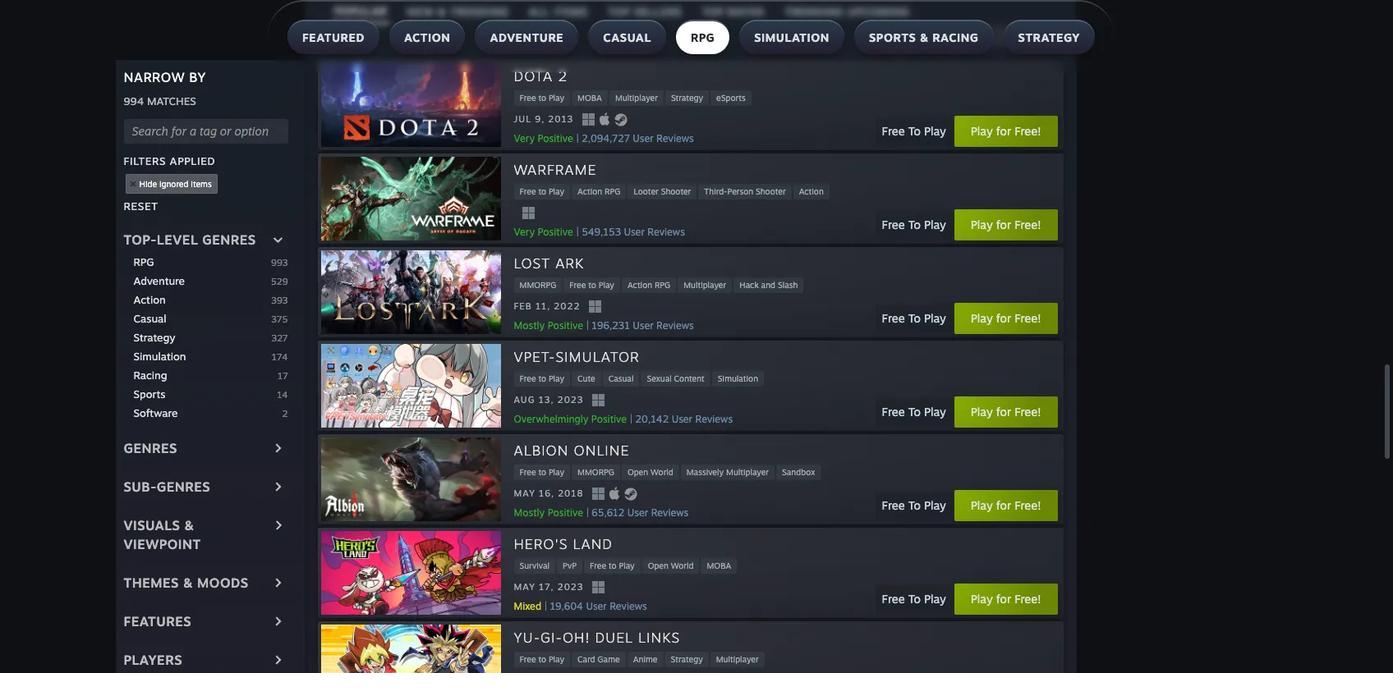 Task type: describe. For each thing, give the bounding box(es) containing it.
warframe link
[[514, 160, 597, 180]]

2 vertical spatial multiplayer link
[[711, 652, 765, 668]]

yu-
[[514, 629, 541, 646]]

mostly for lost ark
[[514, 319, 545, 332]]

may 17, 2023
[[514, 582, 584, 593]]

feb
[[514, 301, 533, 312]]

visuals & viewpoint
[[124, 517, 201, 553]]

yu-gi-oh! duel links link
[[514, 628, 681, 649]]

open world for the bottommost open world link
[[649, 561, 694, 571]]

play for free! for 2
[[972, 124, 1042, 138]]

for for land
[[997, 592, 1012, 606]]

mmorpg for topmost the mmorpg link
[[520, 280, 557, 290]]

user for online
[[628, 507, 649, 519]]

to for online
[[909, 499, 922, 513]]

ignored
[[160, 179, 189, 189]]

multiplayer inside the massively multiplayer link
[[727, 467, 770, 477]]

sellers
[[634, 5, 682, 18]]

card
[[578, 655, 596, 665]]

action down new
[[404, 30, 450, 44]]

sub-
[[124, 479, 157, 495]]

albion online link
[[514, 441, 630, 462]]

free to play link for action rpg
[[514, 184, 571, 199]]

positive for online
[[548, 507, 584, 519]]

level
[[157, 231, 199, 248]]

top-
[[124, 231, 157, 248]]

to for land
[[909, 592, 922, 606]]

2 shooter from the left
[[756, 186, 787, 196]]

dota 2 image
[[321, 63, 501, 147]]

| for ark
[[587, 319, 590, 332]]

| for 2
[[577, 132, 580, 144]]

free! for 2
[[1015, 124, 1042, 138]]

to for card game
[[539, 655, 547, 665]]

13,
[[539, 395, 555, 406]]

overwhelmingly positive | 20,142 user reviews
[[514, 413, 734, 425]]

simulator
[[556, 348, 640, 365]]

survival
[[520, 561, 550, 571]]

esports
[[717, 93, 746, 102]]

free to play for land
[[883, 592, 947, 606]]

free to play for moba
[[520, 93, 565, 102]]

free to play link down ark
[[564, 277, 621, 293]]

warframe
[[514, 161, 597, 178]]

person
[[728, 186, 754, 196]]

lost ark image
[[321, 250, 501, 334]]

viewpoint
[[124, 536, 201, 553]]

and
[[762, 280, 776, 290]]

free to play down ark
[[570, 280, 615, 290]]

anime
[[634, 655, 658, 665]]

hide
[[140, 179, 157, 189]]

reviews up duel
[[610, 600, 648, 613]]

mostly for albion online
[[514, 507, 545, 519]]

slash
[[779, 280, 799, 290]]

top sellers
[[608, 5, 682, 18]]

may for albion
[[514, 488, 536, 500]]

looter shooter
[[634, 186, 692, 196]]

adventure link
[[134, 273, 271, 289]]

play for free! for ark
[[972, 311, 1042, 325]]

survival link
[[514, 559, 556, 574]]

massively multiplayer link
[[681, 465, 775, 480]]

game
[[598, 655, 621, 665]]

994 matches
[[124, 94, 197, 107]]

gi-
[[541, 629, 563, 646]]

sports for sports & racing
[[869, 30, 916, 44]]

positive up 'lost ark'
[[538, 226, 574, 238]]

featured
[[302, 30, 364, 44]]

oh!
[[563, 629, 591, 646]]

vpet-simulator link
[[514, 347, 640, 368]]

hack and slash
[[740, 280, 799, 290]]

1 vertical spatial multiplayer link
[[679, 277, 733, 293]]

third-person shooter link
[[699, 184, 792, 199]]

features
[[124, 614, 192, 630]]

action right third-person shooter
[[800, 186, 825, 196]]

| left 549,153
[[577, 226, 580, 238]]

11,
[[536, 301, 551, 312]]

| for online
[[587, 507, 590, 519]]

Search for a tag or option text field
[[124, 119, 288, 143]]

albion
[[514, 442, 569, 459]]

0 vertical spatial open world link
[[622, 465, 680, 480]]

moba for moba link to the right
[[708, 561, 732, 571]]

for for 2
[[997, 124, 1012, 138]]

0 vertical spatial multiplayer link
[[610, 90, 664, 106]]

for for online
[[997, 499, 1012, 513]]

0 vertical spatial 2
[[559, 67, 568, 84]]

549,153
[[582, 226, 622, 238]]

| right mixed
[[545, 600, 548, 613]]

applied
[[170, 154, 216, 167]]

open world for the topmost open world link
[[628, 467, 674, 477]]

vpet-
[[514, 348, 556, 365]]

top for top rated
[[702, 5, 725, 18]]

items
[[191, 179, 212, 189]]

to down land
[[609, 561, 617, 571]]

rated
[[728, 5, 765, 18]]

0 vertical spatial casual
[[603, 30, 651, 44]]

duel
[[596, 629, 634, 646]]

to for action rpg
[[539, 186, 547, 196]]

links
[[639, 629, 681, 646]]

play for free! for online
[[972, 499, 1042, 513]]

hack
[[740, 280, 760, 290]]

2023 for simulator
[[558, 395, 584, 406]]

0 vertical spatial open
[[628, 467, 649, 477]]

17
[[278, 370, 288, 382]]

themes
[[124, 575, 180, 591]]

2023 for land
[[558, 582, 584, 593]]

0 horizontal spatial simulation link
[[134, 349, 272, 365]]

all items
[[529, 5, 588, 18]]

user for simulator
[[672, 413, 693, 425]]

free to play for cute
[[520, 374, 565, 383]]

free! for online
[[1015, 499, 1042, 513]]

free to play for 2
[[883, 124, 947, 138]]

action rpg for the topmost action rpg link
[[578, 186, 621, 196]]

free to play down land
[[591, 561, 635, 571]]

for for ark
[[997, 311, 1012, 325]]

hero's
[[514, 535, 569, 553]]

sexual
[[648, 374, 672, 383]]

all
[[529, 5, 550, 18]]

1 shooter from the left
[[662, 186, 692, 196]]

reviews for 2
[[657, 132, 695, 144]]

reset link
[[124, 199, 159, 213]]

14
[[278, 389, 288, 401]]

for for simulator
[[997, 405, 1012, 419]]

to for 2
[[909, 124, 922, 138]]

feb 11, 2022
[[514, 301, 581, 312]]

massively
[[687, 467, 725, 477]]

0 vertical spatial mmorpg link
[[514, 277, 563, 293]]

2 to from the top
[[909, 218, 922, 232]]

anime link
[[628, 652, 664, 668]]

free to play link for mmorpg
[[514, 465, 571, 480]]

0 vertical spatial simulation
[[754, 30, 830, 44]]

aug 13, 2023
[[514, 395, 584, 406]]

1 trending from the left
[[450, 5, 509, 18]]

375
[[272, 314, 288, 325]]

action down the adventure link
[[134, 293, 166, 306]]

1 vertical spatial action link
[[134, 292, 272, 308]]

very for warframe
[[514, 226, 535, 238]]

1 horizontal spatial action link
[[794, 184, 830, 199]]

1 vertical spatial casual link
[[603, 371, 640, 387]]

may 16, 2018
[[514, 488, 584, 500]]

2,094,727
[[582, 132, 631, 144]]

mostly positive | 65,612 user reviews
[[514, 507, 689, 519]]

free to play for online
[[883, 499, 947, 513]]

players
[[124, 652, 183, 669]]

rpg left looter
[[605, 186, 621, 196]]

visuals
[[124, 517, 181, 534]]



Task type: locate. For each thing, give the bounding box(es) containing it.
very up lost
[[514, 226, 535, 238]]

4 for from the top
[[997, 405, 1012, 419]]

1 horizontal spatial mmorpg link
[[572, 465, 621, 480]]

reviews up looter shooter
[[657, 132, 695, 144]]

1 horizontal spatial mmorpg
[[578, 467, 615, 477]]

| left 2,094,727
[[577, 132, 580, 144]]

reviews down content
[[696, 413, 734, 425]]

free! for land
[[1015, 592, 1042, 606]]

hero's land
[[514, 535, 613, 553]]

to down warframe link
[[539, 186, 547, 196]]

0 vertical spatial world
[[651, 467, 674, 477]]

& for themes
[[184, 575, 194, 591]]

2 2023 from the top
[[558, 582, 584, 593]]

1 vertical spatial simulation link
[[713, 371, 765, 387]]

play for free! for simulator
[[972, 405, 1042, 419]]

0 horizontal spatial mmorpg link
[[514, 277, 563, 293]]

cute link
[[572, 371, 602, 387]]

free to play down albion
[[520, 467, 565, 477]]

0 vertical spatial open world
[[628, 467, 674, 477]]

online
[[574, 442, 630, 459]]

1 horizontal spatial trending
[[785, 5, 844, 18]]

sub-genres
[[124, 479, 211, 495]]

mostly down the 16,
[[514, 507, 545, 519]]

mmorpg link down online
[[572, 465, 621, 480]]

6 free! from the top
[[1015, 592, 1042, 606]]

16,
[[540, 488, 555, 500]]

| for simulator
[[631, 413, 633, 425]]

strategy link up racing link
[[134, 330, 272, 346]]

5 to from the top
[[909, 499, 922, 513]]

shooter
[[662, 186, 692, 196], [756, 186, 787, 196]]

2 play for free! from the top
[[972, 218, 1042, 232]]

0 horizontal spatial action rpg
[[578, 186, 621, 196]]

reviews down looter shooter link at the top of the page
[[648, 226, 686, 238]]

5 free to play from the top
[[883, 499, 947, 513]]

free to play for action rpg
[[520, 186, 565, 196]]

1 horizontal spatial moba link
[[702, 559, 738, 574]]

open world link down 20,142
[[622, 465, 680, 480]]

2 mostly from the top
[[514, 507, 545, 519]]

user right 549,153
[[625, 226, 645, 238]]

may up mixed
[[514, 582, 536, 593]]

sandbox link
[[777, 465, 822, 480]]

1 vertical spatial sports
[[134, 388, 166, 401]]

| left "65,612"
[[587, 507, 590, 519]]

genres down 'software'
[[124, 440, 178, 457]]

to for moba
[[539, 93, 547, 102]]

software
[[134, 406, 178, 420]]

to
[[539, 93, 547, 102], [539, 186, 547, 196], [589, 280, 597, 290], [539, 374, 547, 383], [539, 467, 547, 477], [609, 561, 617, 571], [539, 655, 547, 665]]

play
[[549, 93, 565, 102], [925, 124, 947, 138], [972, 124, 994, 138], [549, 186, 565, 196], [925, 218, 947, 232], [972, 218, 994, 232], [599, 280, 615, 290], [925, 311, 947, 325], [972, 311, 994, 325], [549, 374, 565, 383], [925, 405, 947, 419], [972, 405, 994, 419], [549, 467, 565, 477], [925, 499, 947, 513], [972, 499, 994, 513], [620, 561, 635, 571], [925, 592, 947, 606], [972, 592, 994, 606], [549, 655, 565, 665]]

casual down the top sellers at the top
[[603, 30, 651, 44]]

very down jul at the left top of the page
[[514, 132, 535, 144]]

196,231
[[592, 319, 631, 332]]

positive for simulator
[[592, 413, 628, 425]]

casual link down the adventure link
[[134, 311, 272, 327]]

1 horizontal spatial action rpg
[[628, 280, 671, 290]]

0 horizontal spatial 2
[[283, 408, 288, 420]]

1 vertical spatial mostly
[[514, 507, 545, 519]]

1 vertical spatial world
[[672, 561, 694, 571]]

open world link
[[622, 465, 680, 480], [643, 559, 700, 574]]

free to play for mmorpg
[[520, 467, 565, 477]]

rpg down top rated
[[691, 30, 715, 44]]

3 play for free! from the top
[[972, 311, 1042, 325]]

simulation link right content
[[713, 371, 765, 387]]

multiplayer
[[616, 93, 659, 102], [684, 280, 727, 290], [727, 467, 770, 477], [717, 655, 760, 665]]

1 vertical spatial open
[[649, 561, 669, 571]]

user right "65,612"
[[628, 507, 649, 519]]

hero's land image
[[321, 531, 501, 615]]

2 for from the top
[[997, 218, 1012, 232]]

1 horizontal spatial moba
[[708, 561, 732, 571]]

vpet simulator image
[[321, 344, 501, 428]]

simulation up racing link
[[134, 350, 187, 363]]

reviews for ark
[[657, 319, 695, 332]]

to for simulator
[[909, 405, 922, 419]]

looter
[[634, 186, 659, 196]]

0 horizontal spatial moba
[[578, 93, 603, 102]]

action rpg link up very positive | 549,153 user reviews
[[572, 184, 627, 199]]

1 vertical spatial moba link
[[702, 559, 738, 574]]

1 horizontal spatial simulation link
[[713, 371, 765, 387]]

open world down 20,142
[[628, 467, 674, 477]]

positive for ark
[[548, 319, 584, 332]]

user for 2
[[633, 132, 654, 144]]

3 free! from the top
[[1015, 311, 1042, 325]]

may left the 16,
[[514, 488, 536, 500]]

moba for the topmost moba link
[[578, 93, 603, 102]]

0 horizontal spatial moba link
[[572, 90, 608, 106]]

1 horizontal spatial casual link
[[603, 371, 640, 387]]

1 horizontal spatial racing
[[932, 30, 979, 44]]

0 vertical spatial action rpg
[[578, 186, 621, 196]]

themes & moods
[[124, 575, 249, 591]]

to up mostly positive | 196,231 user reviews
[[589, 280, 597, 290]]

5 play for free! from the top
[[972, 499, 1042, 513]]

5 for from the top
[[997, 499, 1012, 513]]

0 horizontal spatial casual link
[[134, 311, 272, 327]]

1 vertical spatial action rpg link
[[622, 277, 677, 293]]

world left the massively
[[651, 467, 674, 477]]

0 vertical spatial action rpg link
[[572, 184, 627, 199]]

1 free! from the top
[[1015, 124, 1042, 138]]

3 to from the top
[[909, 311, 922, 325]]

to up the 13,
[[539, 374, 547, 383]]

reviews down the massively
[[652, 507, 689, 519]]

1 vertical spatial racing
[[134, 369, 168, 382]]

2 may from the top
[[514, 582, 536, 593]]

mmorpg down online
[[578, 467, 615, 477]]

0 horizontal spatial top
[[608, 5, 631, 18]]

free
[[520, 93, 537, 102], [883, 124, 906, 138], [520, 186, 537, 196], [883, 218, 906, 232], [570, 280, 587, 290], [883, 311, 906, 325], [520, 374, 537, 383], [883, 405, 906, 419], [520, 467, 537, 477], [883, 499, 906, 513], [591, 561, 607, 571], [883, 592, 906, 606], [520, 655, 537, 665]]

1 vertical spatial mmorpg link
[[572, 465, 621, 480]]

2 free to play from the top
[[883, 218, 947, 232]]

2013
[[549, 113, 574, 125]]

0 vertical spatial casual link
[[134, 311, 272, 327]]

shooter right looter
[[662, 186, 692, 196]]

very for dota 2
[[514, 132, 535, 144]]

1 vertical spatial simulation
[[134, 350, 187, 363]]

2
[[559, 67, 568, 84], [283, 408, 288, 420]]

very positive | 549,153 user reviews
[[514, 226, 686, 238]]

& for new
[[438, 5, 447, 18]]

0 vertical spatial action link
[[794, 184, 830, 199]]

rpg down top-
[[134, 255, 155, 268]]

new & trending
[[407, 5, 509, 18]]

2 trending from the left
[[785, 5, 844, 18]]

moba link
[[572, 90, 608, 106], [702, 559, 738, 574]]

action rpg link up 196,231
[[622, 277, 677, 293]]

positive down 2018
[[548, 507, 584, 519]]

casual down the adventure link
[[134, 312, 167, 325]]

strategy link for moba
[[666, 90, 710, 106]]

6 play for free! from the top
[[972, 592, 1042, 606]]

esports link
[[711, 90, 752, 106]]

free to play for card game
[[520, 655, 565, 665]]

free to play link down dota 2 link
[[514, 90, 571, 106]]

1 vertical spatial genres
[[124, 440, 178, 457]]

adventure down level
[[134, 274, 185, 287]]

items
[[554, 5, 588, 18]]

2022
[[555, 301, 581, 312]]

0 vertical spatial strategy link
[[666, 90, 710, 106]]

to for cute
[[539, 374, 547, 383]]

327
[[272, 333, 288, 344]]

free to play link for card game
[[514, 652, 571, 668]]

| left 20,142
[[631, 413, 633, 425]]

to for ark
[[909, 311, 922, 325]]

massively multiplayer
[[687, 467, 770, 477]]

2 vertical spatial simulation
[[719, 374, 759, 383]]

to for mmorpg
[[539, 467, 547, 477]]

shooter right person
[[756, 186, 787, 196]]

1 vertical spatial casual
[[134, 312, 167, 325]]

simulation down rated
[[754, 30, 830, 44]]

ark
[[556, 254, 585, 272]]

1 horizontal spatial sports
[[869, 30, 916, 44]]

sandbox
[[783, 467, 816, 477]]

None text field
[[909, 25, 1051, 47]]

to down dota 2 link
[[539, 93, 547, 102]]

positive for 2
[[538, 132, 574, 144]]

top left the sellers
[[608, 5, 631, 18]]

0 vertical spatial moba link
[[572, 90, 608, 106]]

|
[[577, 132, 580, 144], [577, 226, 580, 238], [587, 319, 590, 332], [631, 413, 633, 425], [587, 507, 590, 519], [545, 600, 548, 613]]

6 to from the top
[[909, 592, 922, 606]]

free to play link for cute
[[514, 371, 571, 387]]

action down warframe link
[[578, 186, 603, 196]]

popular
[[334, 4, 387, 17]]

2 vertical spatial strategy link
[[666, 652, 709, 668]]

0 vertical spatial adventure
[[490, 30, 564, 44]]

| left 196,231
[[587, 319, 590, 332]]

& for sports
[[920, 30, 929, 44]]

rpg link
[[134, 254, 272, 270]]

world up links
[[672, 561, 694, 571]]

1 very from the top
[[514, 132, 535, 144]]

action link down the adventure link
[[134, 292, 272, 308]]

reviews for simulator
[[696, 413, 734, 425]]

free! for ark
[[1015, 311, 1042, 325]]

17,
[[540, 582, 555, 593]]

1 vertical spatial strategy link
[[134, 330, 272, 346]]

65,612
[[592, 507, 625, 519]]

& for visuals
[[185, 517, 195, 534]]

lost ark link
[[514, 254, 585, 274]]

overwhelmingly
[[514, 413, 589, 425]]

174
[[272, 351, 288, 363]]

0 vertical spatial moba
[[578, 93, 603, 102]]

1 horizontal spatial top
[[702, 5, 725, 18]]

reviews for online
[[652, 507, 689, 519]]

1 horizontal spatial adventure
[[490, 30, 564, 44]]

may for hero's
[[514, 582, 536, 593]]

0 horizontal spatial action link
[[134, 292, 272, 308]]

1 vertical spatial mmorpg
[[578, 467, 615, 477]]

0 vertical spatial simulation link
[[134, 349, 272, 365]]

action link right third-person shooter link
[[794, 184, 830, 199]]

1 for from the top
[[997, 124, 1012, 138]]

user right 196,231
[[633, 319, 654, 332]]

mostly down the feb on the top
[[514, 319, 545, 332]]

20,142
[[636, 413, 670, 425]]

0 horizontal spatial sports
[[134, 388, 166, 401]]

hero's land link
[[514, 535, 613, 555]]

& inside visuals & viewpoint
[[185, 517, 195, 534]]

0 horizontal spatial trending
[[450, 5, 509, 18]]

1 top from the left
[[608, 5, 631, 18]]

free! for simulator
[[1015, 405, 1042, 419]]

1 vertical spatial moba
[[708, 561, 732, 571]]

third-
[[705, 186, 728, 196]]

genres up visuals
[[157, 479, 211, 495]]

19,604
[[551, 600, 584, 613]]

strategy link down links
[[666, 652, 709, 668]]

994
[[124, 94, 144, 107]]

0 vertical spatial may
[[514, 488, 536, 500]]

user right 20,142
[[672, 413, 693, 425]]

1 free to play from the top
[[883, 124, 947, 138]]

hide ignored items link
[[126, 174, 218, 194]]

4 to from the top
[[909, 405, 922, 419]]

5 free! from the top
[[1015, 499, 1042, 513]]

2 very from the top
[[514, 226, 535, 238]]

1 vertical spatial adventure
[[134, 274, 185, 287]]

racing
[[932, 30, 979, 44], [134, 369, 168, 382]]

top-level genres
[[124, 231, 257, 248]]

1 vertical spatial may
[[514, 582, 536, 593]]

free to play up the 13,
[[520, 374, 565, 383]]

card game link
[[572, 652, 626, 668]]

simulation right content
[[719, 374, 759, 383]]

1 2023 from the top
[[558, 395, 584, 406]]

2 down 14 on the bottom
[[283, 408, 288, 420]]

4 free! from the top
[[1015, 405, 1042, 419]]

0 vertical spatial 2023
[[558, 395, 584, 406]]

yu-gi-oh! duel links
[[514, 629, 681, 646]]

trending right new
[[450, 5, 509, 18]]

reviews
[[657, 132, 695, 144], [648, 226, 686, 238], [657, 319, 695, 332], [696, 413, 734, 425], [652, 507, 689, 519], [610, 600, 648, 613]]

993
[[272, 257, 288, 268]]

genres up rpg link
[[203, 231, 257, 248]]

casual link
[[134, 311, 272, 327], [603, 371, 640, 387]]

4 free to play from the top
[[883, 405, 947, 419]]

narrow
[[124, 69, 185, 85]]

play for free! for land
[[972, 592, 1042, 606]]

open up links
[[649, 561, 669, 571]]

6 free to play from the top
[[883, 592, 947, 606]]

to down albion
[[539, 467, 547, 477]]

trending upcoming
[[785, 5, 910, 18]]

sports down upcoming
[[869, 30, 916, 44]]

top left rated
[[702, 5, 725, 18]]

simulation for right simulation link
[[719, 374, 759, 383]]

sexual content
[[648, 374, 705, 383]]

free to play for simulator
[[883, 405, 947, 419]]

1 horizontal spatial 2
[[559, 67, 568, 84]]

positive down 2022 on the top of the page
[[548, 319, 584, 332]]

action rpg for the bottom action rpg link
[[628, 280, 671, 290]]

1 vertical spatial open world link
[[643, 559, 700, 574]]

user right 19,604
[[587, 600, 608, 613]]

free to play down gi-
[[520, 655, 565, 665]]

albion online image
[[321, 438, 501, 522]]

open world link up links
[[643, 559, 700, 574]]

top rated
[[702, 5, 765, 18]]

adventure down all
[[490, 30, 564, 44]]

1 vertical spatial action rpg
[[628, 280, 671, 290]]

sports for sports
[[134, 388, 166, 401]]

1 vertical spatial 2
[[283, 408, 288, 420]]

action up 196,231
[[628, 280, 653, 290]]

free to play link up the 13,
[[514, 371, 571, 387]]

albion online
[[514, 442, 630, 459]]

strategy link left the esports link
[[666, 90, 710, 106]]

warframe image
[[321, 157, 501, 240]]

positive down 2013
[[538, 132, 574, 144]]

sexual content link
[[642, 371, 711, 387]]

free to play link down gi-
[[514, 652, 571, 668]]

0 vertical spatial racing
[[932, 30, 979, 44]]

free to play link for moba
[[514, 90, 571, 106]]

hack and slash link
[[734, 277, 805, 293]]

0 horizontal spatial adventure
[[134, 274, 185, 287]]

pvp
[[563, 561, 577, 571]]

open world up links
[[649, 561, 694, 571]]

1 vertical spatial open world
[[649, 561, 694, 571]]

2 vertical spatial genres
[[157, 479, 211, 495]]

dota
[[514, 67, 554, 84]]

trending left upcoming
[[785, 5, 844, 18]]

sports up 'software'
[[134, 388, 166, 401]]

positive up online
[[592, 413, 628, 425]]

1 to from the top
[[909, 124, 922, 138]]

1 mostly from the top
[[514, 319, 545, 332]]

casual down simulator
[[609, 374, 634, 383]]

0 horizontal spatial shooter
[[662, 186, 692, 196]]

1 play for free! from the top
[[972, 124, 1042, 138]]

mostly
[[514, 319, 545, 332], [514, 507, 545, 519]]

cute
[[578, 374, 596, 383]]

rpg up mostly positive | 196,231 user reviews
[[655, 280, 671, 290]]

2 top from the left
[[702, 5, 725, 18]]

free to play down dota 2 link
[[520, 93, 565, 102]]

0 horizontal spatial racing
[[134, 369, 168, 382]]

top for top sellers
[[608, 5, 631, 18]]

2 right dota at the left top
[[559, 67, 568, 84]]

0 vertical spatial sports
[[869, 30, 916, 44]]

action rpg
[[578, 186, 621, 196], [628, 280, 671, 290]]

4 play for free! from the top
[[972, 405, 1042, 419]]

upcoming
[[848, 5, 910, 18]]

free to play for ark
[[883, 311, 947, 325]]

mmorpg for the right the mmorpg link
[[578, 467, 615, 477]]

dota 2
[[514, 67, 568, 84]]

strategy link for card game
[[666, 652, 709, 668]]

2 vertical spatial casual
[[609, 374, 634, 383]]

0 horizontal spatial mmorpg
[[520, 280, 557, 290]]

1 horizontal spatial shooter
[[756, 186, 787, 196]]

dota 2 link
[[514, 66, 568, 87]]

free to play link down land
[[585, 559, 641, 574]]

action rpg up 196,231
[[628, 280, 671, 290]]

casual link down simulator
[[603, 371, 640, 387]]

simulation link up racing link
[[134, 349, 272, 365]]

mmorpg link up 11,
[[514, 277, 563, 293]]

open down online
[[628, 467, 649, 477]]

0 vertical spatial very
[[514, 132, 535, 144]]

looter shooter link
[[629, 184, 698, 199]]

simulation for leftmost simulation link
[[134, 350, 187, 363]]

very positive | 2,094,727 user reviews
[[514, 132, 695, 144]]

free to play down warframe link
[[520, 186, 565, 196]]

by
[[190, 69, 207, 85]]

2018
[[559, 488, 584, 500]]

user for ark
[[633, 319, 654, 332]]

simulation link
[[134, 349, 272, 365], [713, 371, 765, 387]]

reset
[[124, 199, 159, 213]]

529
[[271, 276, 288, 287]]

action rpg up very positive | 549,153 user reviews
[[578, 186, 621, 196]]

free to play link down warframe link
[[514, 184, 571, 199]]

3 for from the top
[[997, 311, 1012, 325]]

sports link
[[134, 387, 278, 402]]

1 may from the top
[[514, 488, 536, 500]]

to down gi-
[[539, 655, 547, 665]]

1 vertical spatial 2023
[[558, 582, 584, 593]]

1 vertical spatial very
[[514, 226, 535, 238]]

lost ark
[[514, 254, 585, 272]]

2023 up 19,604
[[558, 582, 584, 593]]

yu-gi-oh! duel links image
[[321, 625, 501, 674]]

0 vertical spatial genres
[[203, 231, 257, 248]]

3 free to play from the top
[[883, 311, 947, 325]]

hide ignored items
[[140, 179, 212, 189]]

moba
[[578, 93, 603, 102], [708, 561, 732, 571]]

jul
[[514, 113, 532, 125]]

0 vertical spatial mostly
[[514, 319, 545, 332]]

2 free! from the top
[[1015, 218, 1042, 232]]

6 for from the top
[[997, 592, 1012, 606]]

0 vertical spatial mmorpg
[[520, 280, 557, 290]]

top
[[608, 5, 631, 18], [702, 5, 725, 18]]

adventure
[[490, 30, 564, 44], [134, 274, 185, 287]]



Task type: vqa. For each thing, say whether or not it's contained in the screenshot.


